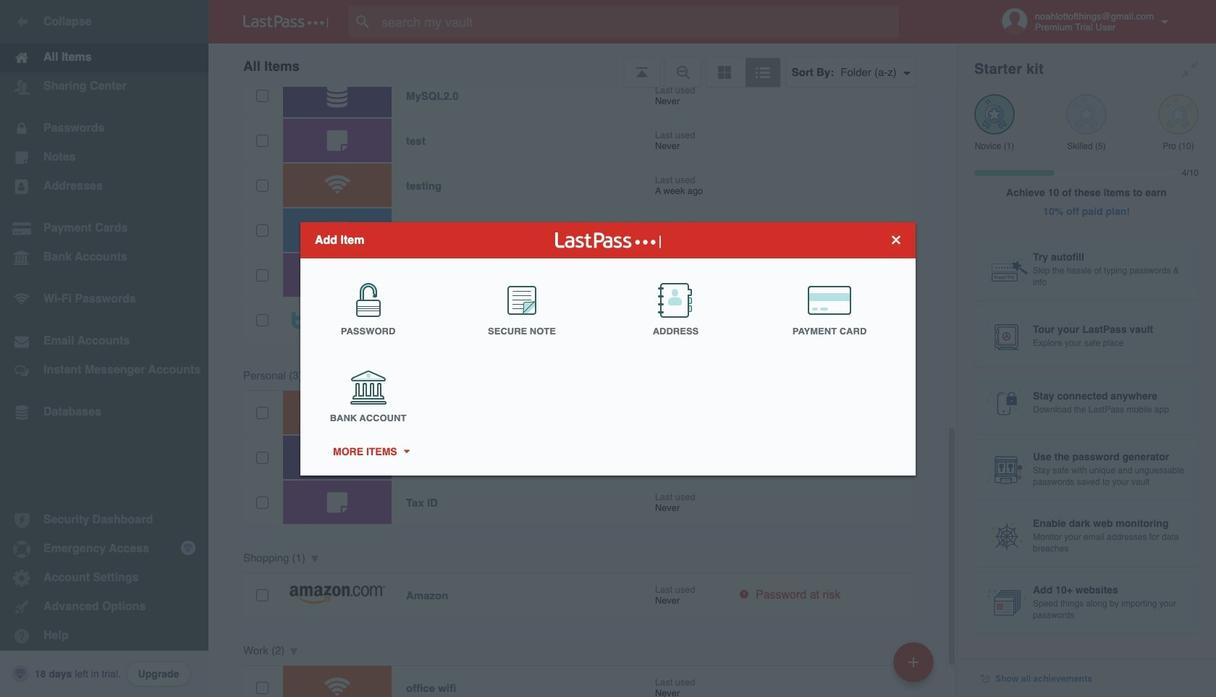Task type: describe. For each thing, give the bounding box(es) containing it.
main navigation navigation
[[0, 0, 208, 697]]

caret right image
[[401, 450, 411, 453]]

Search search field
[[349, 6, 927, 38]]



Task type: vqa. For each thing, say whether or not it's contained in the screenshot.
Vault options Navigation
yes



Task type: locate. For each thing, give the bounding box(es) containing it.
new item navigation
[[888, 638, 943, 697]]

dialog
[[300, 222, 916, 475]]

vault options navigation
[[208, 43, 957, 87]]

new item image
[[909, 657, 919, 667]]

search my vault text field
[[349, 6, 927, 38]]

lastpass image
[[243, 15, 329, 28]]



